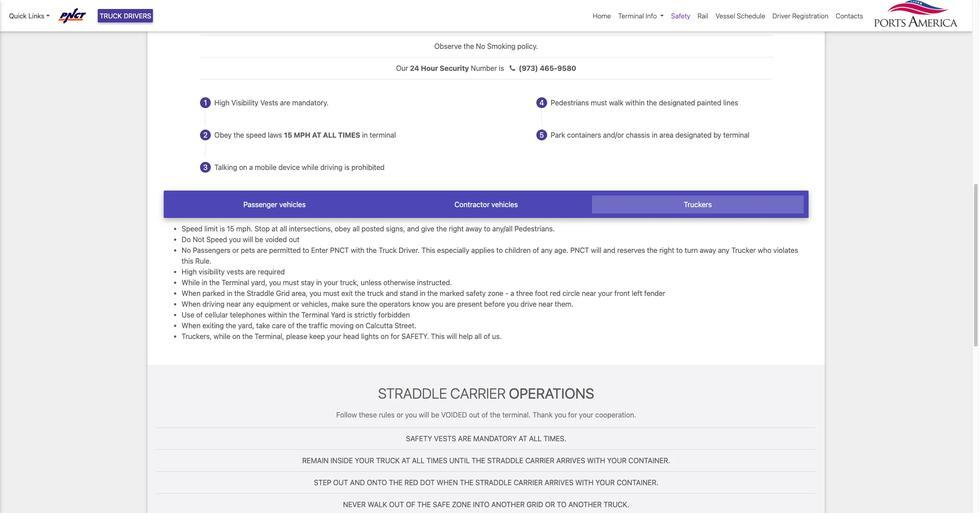 Task type: vqa. For each thing, say whether or not it's contained in the screenshot.
on
yes



Task type: locate. For each thing, give the bounding box(es) containing it.
away up applies
[[466, 225, 482, 233]]

dot
[[421, 479, 435, 487]]

1 horizontal spatial terminal
[[724, 131, 750, 139]]

any up telephones
[[243, 300, 254, 309]]

speed limit is 15 mph. stop at all intersections, obey all posted signs, and give the right away to any/all pedestrians. do not speed you will be voided out no passengers or pets are permitted to enter pnct with the truck driver. this especially applies to children of any age. pnct will and reserves the right to turn away any trucker who violates this rule. high visibility vests are required while in the terminal yard, you must stay in your truck, unless otherwise instructed. when parked in the straddle grid area, you must exit the truck and stand in the marked safety zone - a three foot red circle near your front left fender when driving near any equipment or vehicles, make sure the operators know you are present before you drive near them. use of cellular telephones within the terminal yard is strictly forbidden when exiting the yard, take care of the traffic moving on calcutta street. truckers, while on the terminal, please keep your head lights on for safety. this will help all of us.
[[182, 225, 799, 341]]

2 vehicles from the left
[[492, 201, 518, 209]]

0 horizontal spatial while
[[214, 333, 231, 341]]

of
[[533, 247, 540, 255], [196, 311, 203, 319], [288, 322, 295, 330], [484, 333, 491, 341], [482, 411, 489, 419]]

forbidden
[[379, 311, 410, 319]]

1 horizontal spatial at
[[402, 457, 411, 465]]

0 vertical spatial straddle
[[488, 457, 524, 465]]

1 vertical spatial for
[[569, 411, 578, 419]]

truck left drivers
[[100, 12, 122, 20]]

1 vertical spatial out
[[389, 501, 404, 509]]

applies
[[472, 247, 495, 255]]

0 horizontal spatial straddle
[[247, 290, 274, 298]]

0 horizontal spatial for
[[391, 333, 400, 341]]

1 vertical spatial away
[[700, 247, 717, 255]]

0 vertical spatial within
[[626, 99, 645, 107]]

0 horizontal spatial all
[[280, 225, 287, 233]]

1 horizontal spatial another
[[569, 501, 602, 509]]

1 terminal from the left
[[370, 131, 396, 139]]

0 horizontal spatial 15
[[227, 225, 235, 233]]

pnct left with
[[330, 247, 349, 255]]

of down straddle carrier operations on the bottom
[[482, 411, 489, 419]]

while down exiting
[[214, 333, 231, 341]]

2 when from the top
[[182, 300, 201, 309]]

inside
[[331, 457, 353, 465]]

are
[[458, 435, 472, 443]]

lines
[[724, 99, 739, 107]]

vests
[[261, 99, 278, 107]]

of right use
[[196, 311, 203, 319]]

no inside 'speed limit is 15 mph. stop at all intersections, obey all posted signs, and give the right away to any/all pedestrians. do not speed you will be voided out no passengers or pets are permitted to enter pnct with the truck driver. this especially applies to children of any age. pnct will and reserves the right to turn away any trucker who violates this rule. high visibility vests are required while in the terminal yard, you must stay in your truck, unless otherwise instructed. when parked in the straddle grid area, you must exit the truck and stand in the marked safety zone - a three foot red circle near your front left fender when driving near any equipment or vehicles, make sure the operators know you are present before you drive near them. use of cellular telephones within the terminal yard is strictly forbidden when exiting the yard, take care of the traffic moving on calcutta street. truckers, while on the terminal, please keep your head lights on for safety. this will help all of us.'
[[182, 247, 191, 255]]

walk
[[368, 501, 388, 509]]

1 vertical spatial a
[[511, 290, 515, 298]]

designated left painted
[[660, 99, 696, 107]]

must up make
[[324, 290, 340, 298]]

at right mph
[[312, 131, 322, 139]]

of right the children
[[533, 247, 540, 255]]

all left times.
[[530, 435, 542, 443]]

1 vehicles from the left
[[280, 201, 306, 209]]

out
[[289, 236, 300, 244], [469, 411, 480, 419]]

1 horizontal spatial terminal
[[302, 311, 329, 319]]

safety link
[[668, 7, 695, 24]]

0 vertical spatial at
[[312, 131, 322, 139]]

times up "prohibited"
[[338, 131, 361, 139]]

0 vertical spatial while
[[302, 163, 319, 171]]

the right the when
[[460, 479, 474, 487]]

2 vertical spatial and
[[386, 290, 398, 298]]

will left help
[[447, 333, 457, 341]]

speed
[[182, 225, 203, 233], [207, 236, 227, 244]]

3 when from the top
[[182, 322, 201, 330]]

0 vertical spatial times
[[338, 131, 361, 139]]

when down use
[[182, 322, 201, 330]]

carrier down times.
[[526, 457, 555, 465]]

arrives up to
[[545, 479, 574, 487]]

on down strictly
[[356, 322, 364, 330]]

at down 'terminal.' at the right of the page
[[519, 435, 528, 443]]

instructed.
[[417, 279, 452, 287]]

safe
[[433, 501, 450, 509]]

you down mph.
[[229, 236, 241, 244]]

24
[[410, 64, 420, 72]]

0 vertical spatial straddle
[[247, 290, 274, 298]]

2 horizontal spatial all
[[530, 435, 542, 443]]

on down calcutta
[[381, 333, 389, 341]]

0 vertical spatial truck
[[100, 12, 122, 20]]

another right to
[[569, 501, 602, 509]]

in up know
[[420, 290, 426, 298]]

your for step out and onto the red dot when the straddle carrier arrives with your container.
[[596, 479, 615, 487]]

registration
[[793, 12, 829, 20]]

0 vertical spatial be
[[255, 236, 263, 244]]

driving down 'parked'
[[203, 300, 225, 309]]

right left "turn"
[[660, 247, 675, 255]]

on
[[239, 163, 247, 171], [356, 322, 364, 330], [232, 333, 241, 341], [381, 333, 389, 341]]

pets
[[241, 247, 255, 255]]

security
[[440, 64, 469, 72]]

out inside 'speed limit is 15 mph. stop at all intersections, obey all posted signs, and give the right away to any/all pedestrians. do not speed you will be voided out no passengers or pets are permitted to enter pnct with the truck driver. this especially applies to children of any age. pnct will and reserves the right to turn away any trucker who violates this rule. high visibility vests are required while in the terminal yard, you must stay in your truck, unless otherwise instructed. when parked in the straddle grid area, you must exit the truck and stand in the marked safety zone - a three foot red circle near your front left fender when driving near any equipment or vehicles, make sure the operators know you are present before you drive near them. use of cellular telephones within the terminal yard is strictly forbidden when exiting the yard, take care of the traffic moving on calcutta street. truckers, while on the terminal, please keep your head lights on for safety. this will help all of us.'
[[289, 236, 300, 244]]

any left trucker
[[719, 247, 730, 255]]

arrives down times.
[[557, 457, 586, 465]]

safety.
[[402, 333, 429, 341]]

1 horizontal spatial or
[[293, 300, 300, 309]]

our 24 hour security number is
[[396, 64, 506, 72]]

carrier for until
[[526, 457, 555, 465]]

1 vertical spatial yard,
[[238, 322, 255, 330]]

another right the into
[[492, 501, 525, 509]]

all down safety
[[412, 457, 425, 465]]

for down operations
[[569, 411, 578, 419]]

1 another from the left
[[492, 501, 525, 509]]

1 horizontal spatial while
[[302, 163, 319, 171]]

1 vertical spatial out
[[469, 411, 480, 419]]

a inside 'speed limit is 15 mph. stop at all intersections, obey all posted signs, and give the right away to any/all pedestrians. do not speed you will be voided out no passengers or pets are permitted to enter pnct with the truck driver. this especially applies to children of any age. pnct will and reserves the right to turn away any trucker who violates this rule. high visibility vests are required while in the terminal yard, you must stay in your truck, unless otherwise instructed. when parked in the straddle grid area, you must exit the truck and stand in the marked safety zone - a three foot red circle near your front left fender when driving near any equipment or vehicles, make sure the operators know you are present before you drive near them. use of cellular telephones within the terminal yard is strictly forbidden when exiting the yard, take care of the traffic moving on calcutta street. truckers, while on the terminal, please keep your head lights on for safety. this will help all of us.'
[[511, 290, 515, 298]]

chassis
[[626, 131, 651, 139]]

out left and
[[333, 479, 348, 487]]

within inside 'speed limit is 15 mph. stop at all intersections, obey all posted signs, and give the right away to any/all pedestrians. do not speed you will be voided out no passengers or pets are permitted to enter pnct with the truck driver. this especially applies to children of any age. pnct will and reserves the right to turn away any trucker who violates this rule. high visibility vests are required while in the terminal yard, you must stay in your truck, unless otherwise instructed. when parked in the straddle grid area, you must exit the truck and stand in the marked safety zone - a three foot red circle near your front left fender when driving near any equipment or vehicles, make sure the operators know you are present before you drive near them. use of cellular telephones within the terminal yard is strictly forbidden when exiting the yard, take care of the traffic moving on calcutta street. truckers, while on the terminal, please keep your head lights on for safety. this will help all of us.'
[[268, 311, 287, 319]]

carrier
[[526, 457, 555, 465], [514, 479, 543, 487]]

for down street.
[[391, 333, 400, 341]]

2 horizontal spatial terminal
[[619, 12, 644, 20]]

1 vertical spatial within
[[268, 311, 287, 319]]

1 vertical spatial right
[[660, 247, 675, 255]]

yard, down telephones
[[238, 322, 255, 330]]

lights
[[361, 333, 379, 341]]

at right truck
[[402, 457, 411, 465]]

in right 'parked'
[[227, 290, 233, 298]]

straddle down mandatory
[[488, 457, 524, 465]]

high up the while
[[182, 268, 197, 276]]

posted
[[362, 225, 384, 233]]

obey
[[215, 131, 232, 139]]

0 vertical spatial driving
[[321, 163, 343, 171]]

yard,
[[251, 279, 268, 287], [238, 322, 255, 330]]

0 vertical spatial 15
[[284, 131, 292, 139]]

0 horizontal spatial high
[[182, 268, 197, 276]]

driver registration
[[773, 12, 829, 20]]

high right 1 on the left top of the page
[[215, 99, 230, 107]]

enter
[[311, 247, 328, 255]]

take
[[256, 322, 270, 330]]

or down area, at the left bottom of the page
[[293, 300, 300, 309]]

and left reserves
[[604, 247, 616, 255]]

speed up "do"
[[182, 225, 203, 233]]

or right rules
[[397, 411, 404, 419]]

terminal down vehicles,
[[302, 311, 329, 319]]

no left smoking at top
[[476, 42, 486, 50]]

to
[[557, 501, 567, 509]]

while
[[182, 279, 200, 287]]

1 vertical spatial this
[[431, 333, 445, 341]]

terminal left info
[[619, 12, 644, 20]]

or left pets
[[232, 247, 239, 255]]

right
[[449, 225, 464, 233], [660, 247, 675, 255]]

all for safety vests are mandatory at all times.
[[530, 435, 542, 443]]

0 horizontal spatial at
[[312, 131, 322, 139]]

while right "device"
[[302, 163, 319, 171]]

are
[[280, 99, 291, 107], [257, 247, 267, 255], [246, 268, 256, 276], [446, 300, 456, 309]]

your down the moving at the left of the page
[[327, 333, 342, 341]]

container. for remain inside your truck at all times until the straddle carrier arrives with your container.
[[629, 457, 671, 465]]

out
[[333, 479, 348, 487], [389, 501, 404, 509]]

of left us. on the bottom of page
[[484, 333, 491, 341]]

and up operators
[[386, 290, 398, 298]]

circle
[[563, 290, 580, 298]]

0 vertical spatial with
[[588, 457, 606, 465]]

1 vertical spatial 15
[[227, 225, 235, 233]]

to left enter
[[303, 247, 309, 255]]

0 horizontal spatial be
[[255, 236, 263, 244]]

terminal right by
[[724, 131, 750, 139]]

1 horizontal spatial near
[[539, 300, 553, 309]]

1 horizontal spatial must
[[324, 290, 340, 298]]

1 vertical spatial terminal
[[222, 279, 249, 287]]

a right -
[[511, 290, 515, 298]]

driving inside 'speed limit is 15 mph. stop at all intersections, obey all posted signs, and give the right away to any/all pedestrians. do not speed you will be voided out no passengers or pets are permitted to enter pnct with the truck driver. this especially applies to children of any age. pnct will and reserves the right to turn away any trucker who violates this rule. high visibility vests are required while in the terminal yard, you must stay in your truck, unless otherwise instructed. when parked in the straddle grid area, you must exit the truck and stand in the marked safety zone - a three foot red circle near your front left fender when driving near any equipment or vehicles, make sure the operators know you are present before you drive near them. use of cellular telephones within the terminal yard is strictly forbidden when exiting the yard, take care of the traffic moving on calcutta street. truckers, while on the terminal, please keep your head lights on for safety. this will help all of us.'
[[203, 300, 225, 309]]

area,
[[292, 290, 308, 298]]

1 horizontal spatial high
[[215, 99, 230, 107]]

safety
[[672, 12, 691, 20]]

straddle up rules
[[378, 385, 448, 402]]

parked
[[203, 290, 225, 298]]

out left of
[[389, 501, 404, 509]]

1 horizontal spatial 15
[[284, 131, 292, 139]]

1 horizontal spatial pnct
[[571, 247, 590, 255]]

all right obey
[[353, 225, 360, 233]]

at
[[312, 131, 322, 139], [519, 435, 528, 443], [402, 457, 411, 465]]

2 vertical spatial when
[[182, 322, 201, 330]]

1 horizontal spatial all
[[353, 225, 360, 233]]

this right driver.
[[422, 247, 436, 255]]

designated left by
[[676, 131, 712, 139]]

be left voided
[[431, 411, 440, 419]]

vehicles up intersections,
[[280, 201, 306, 209]]

vehicles inside contractor vehicles link
[[492, 201, 518, 209]]

0 vertical spatial all
[[323, 131, 337, 139]]

1 vertical spatial at
[[519, 435, 528, 443]]

out up permitted at top left
[[289, 236, 300, 244]]

straddle down remain inside your truck at all times until the straddle carrier arrives with your container.
[[476, 479, 512, 487]]

your left front
[[599, 290, 613, 298]]

vehicles inside the passenger vehicles link
[[280, 201, 306, 209]]

1 vertical spatial and
[[604, 247, 616, 255]]

no
[[476, 42, 486, 50], [182, 247, 191, 255]]

limit
[[205, 225, 218, 233]]

driving
[[321, 163, 343, 171], [203, 300, 225, 309]]

0 vertical spatial when
[[182, 290, 201, 298]]

the
[[472, 457, 486, 465], [389, 479, 403, 487], [460, 479, 474, 487], [418, 501, 431, 509]]

straddle inside 'speed limit is 15 mph. stop at all intersections, obey all posted signs, and give the right away to any/all pedestrians. do not speed you will be voided out no passengers or pets are permitted to enter pnct with the truck driver. this especially applies to children of any age. pnct will and reserves the right to turn away any trucker who violates this rule. high visibility vests are required while in the terminal yard, you must stay in your truck, unless otherwise instructed. when parked in the straddle grid area, you must exit the truck and stand in the marked safety zone - a three foot red circle near your front left fender when driving near any equipment or vehicles, make sure the operators know you are present before you drive near them. use of cellular telephones within the terminal yard is strictly forbidden when exiting the yard, take care of the traffic moving on calcutta street. truckers, while on the terminal, please keep your head lights on for safety. this will help all of us.'
[[247, 290, 274, 298]]

1 vertical spatial all
[[530, 435, 542, 443]]

15 left mph.
[[227, 225, 235, 233]]

truck inside 'speed limit is 15 mph. stop at all intersections, obey all posted signs, and give the right away to any/all pedestrians. do not speed you will be voided out no passengers or pets are permitted to enter pnct with the truck driver. this especially applies to children of any age. pnct will and reserves the right to turn away any trucker who violates this rule. high visibility vests are required while in the terminal yard, you must stay in your truck, unless otherwise instructed. when parked in the straddle grid area, you must exit the truck and stand in the marked safety zone - a three foot red circle near your front left fender when driving near any equipment or vehicles, make sure the operators know you are present before you drive near them. use of cellular telephones within the terminal yard is strictly forbidden when exiting the yard, take care of the traffic moving on calcutta street. truckers, while on the terminal, please keep your head lights on for safety. this will help all of us.'
[[379, 247, 397, 255]]

reserves
[[618, 247, 646, 255]]

any
[[542, 247, 553, 255], [719, 247, 730, 255], [243, 300, 254, 309]]

while
[[302, 163, 319, 171], [214, 333, 231, 341]]

0 vertical spatial arrives
[[557, 457, 586, 465]]

all right mph
[[323, 131, 337, 139]]

1 horizontal spatial a
[[511, 290, 515, 298]]

2 vertical spatial terminal
[[302, 311, 329, 319]]

1 vertical spatial must
[[283, 279, 299, 287]]

terminal.
[[503, 411, 531, 419]]

will up safety
[[419, 411, 430, 419]]

near right circle
[[582, 290, 597, 298]]

carrier for when
[[514, 479, 543, 487]]

0 horizontal spatial terminal
[[370, 131, 396, 139]]

home
[[593, 12, 612, 20]]

0 horizontal spatial away
[[466, 225, 482, 233]]

tab list
[[164, 191, 809, 218]]

1 vertical spatial with
[[576, 479, 594, 487]]

high
[[215, 99, 230, 107], [182, 268, 197, 276]]

any left the age.
[[542, 247, 553, 255]]

children
[[505, 247, 531, 255]]

1 when from the top
[[182, 290, 201, 298]]

zone
[[452, 501, 471, 509]]

red
[[550, 290, 561, 298]]

not
[[193, 236, 205, 244]]

quick links
[[9, 12, 44, 20]]

passengers
[[193, 247, 231, 255]]

0 horizontal spatial vehicles
[[280, 201, 306, 209]]

1 horizontal spatial no
[[476, 42, 486, 50]]

0 vertical spatial terminal
[[619, 12, 644, 20]]

terminal info
[[619, 12, 658, 20]]

with for remain inside your truck at all times until the straddle carrier arrives with your container.
[[588, 457, 606, 465]]

is left "prohibited"
[[345, 163, 350, 171]]

vessel schedule link
[[713, 7, 770, 24]]

1 pnct from the left
[[330, 247, 349, 255]]

2 horizontal spatial at
[[519, 435, 528, 443]]

2 vertical spatial all
[[412, 457, 425, 465]]

on down telephones
[[232, 333, 241, 341]]

0 vertical spatial carrier
[[526, 457, 555, 465]]

you
[[229, 236, 241, 244], [269, 279, 281, 287], [310, 290, 322, 298], [432, 300, 444, 309], [507, 300, 519, 309], [405, 411, 417, 419], [555, 411, 567, 419]]

0 horizontal spatial truck
[[100, 12, 122, 20]]

unless
[[361, 279, 382, 287]]

and
[[350, 479, 365, 487]]

carrier up grid
[[514, 479, 543, 487]]

in up "prohibited"
[[362, 131, 368, 139]]

do
[[182, 236, 191, 244]]

all right at
[[280, 225, 287, 233]]

right up especially in the left of the page
[[449, 225, 464, 233]]

within up care
[[268, 311, 287, 319]]

will
[[243, 236, 253, 244], [592, 247, 602, 255], [447, 333, 457, 341], [419, 411, 430, 419]]

0 horizontal spatial pnct
[[330, 247, 349, 255]]

pnct right the age.
[[571, 247, 590, 255]]

1 horizontal spatial vehicles
[[492, 201, 518, 209]]

on right "talking"
[[239, 163, 247, 171]]

passenger
[[244, 201, 278, 209]]

2
[[203, 131, 208, 139]]

0 vertical spatial yard,
[[251, 279, 268, 287]]

0 horizontal spatial out
[[289, 236, 300, 244]]

1
[[204, 99, 207, 107]]

1 vertical spatial carrier
[[514, 479, 543, 487]]

no down "do"
[[182, 247, 191, 255]]

all right help
[[475, 333, 482, 341]]

terminal down vests
[[222, 279, 249, 287]]

high inside 'speed limit is 15 mph. stop at all intersections, obey all posted signs, and give the right away to any/all pedestrians. do not speed you will be voided out no passengers or pets are permitted to enter pnct with the truck driver. this especially applies to children of any age. pnct will and reserves the right to turn away any trucker who violates this rule. high visibility vests are required while in the terminal yard, you must stay in your truck, unless otherwise instructed. when parked in the straddle grid area, you must exit the truck and stand in the marked safety zone - a three foot red circle near your front left fender when driving near any equipment or vehicles, make sure the operators know you are present before you drive near them. use of cellular telephones within the terminal yard is strictly forbidden when exiting the yard, take care of the traffic moving on calcutta street. truckers, while on the terminal, please keep your head lights on for safety. this will help all of us.'
[[182, 268, 197, 276]]

be down stop
[[255, 236, 263, 244]]

1 horizontal spatial out
[[389, 501, 404, 509]]

the left red
[[389, 479, 403, 487]]

must up grid
[[283, 279, 299, 287]]

contractor vehicles
[[455, 201, 518, 209]]

15 right laws
[[284, 131, 292, 139]]

device
[[279, 163, 300, 171]]

near down foot
[[539, 300, 553, 309]]

(973)
[[519, 64, 539, 72]]

for inside 'speed limit is 15 mph. stop at all intersections, obey all posted signs, and give the right away to any/all pedestrians. do not speed you will be voided out no passengers or pets are permitted to enter pnct with the truck driver. this especially applies to children of any age. pnct will and reserves the right to turn away any trucker who violates this rule. high visibility vests are required while in the terminal yard, you must stay in your truck, unless otherwise instructed. when parked in the straddle grid area, you must exit the truck and stand in the marked safety zone - a three foot red circle near your front left fender when driving near any equipment or vehicles, make sure the operators know you are present before you drive near them. use of cellular telephones within the terminal yard is strictly forbidden when exiting the yard, take care of the traffic moving on calcutta street. truckers, while on the terminal, please keep your head lights on for safety. this will help all of us.'
[[391, 333, 400, 341]]

1 vertical spatial when
[[182, 300, 201, 309]]

1 vertical spatial straddle
[[476, 479, 512, 487]]

2 horizontal spatial any
[[719, 247, 730, 255]]

must left walk
[[591, 99, 608, 107]]

1 vertical spatial no
[[182, 247, 191, 255]]

pnct
[[330, 247, 349, 255], [571, 247, 590, 255]]

0 vertical spatial container.
[[629, 457, 671, 465]]

calcutta
[[366, 322, 393, 330]]

speed up 'passengers'
[[207, 236, 227, 244]]

vests
[[434, 435, 457, 443]]

stay
[[301, 279, 315, 287]]

0 horizontal spatial right
[[449, 225, 464, 233]]

area
[[660, 131, 674, 139]]

3
[[203, 163, 208, 171]]

must
[[591, 99, 608, 107], [283, 279, 299, 287], [324, 290, 340, 298]]

truck drivers
[[100, 12, 151, 20]]

safety
[[466, 290, 486, 298]]

help
[[459, 333, 473, 341]]

0 vertical spatial for
[[391, 333, 400, 341]]

1 vertical spatial be
[[431, 411, 440, 419]]

1 horizontal spatial times
[[427, 457, 448, 465]]

the right of
[[418, 501, 431, 509]]

0 horizontal spatial terminal
[[222, 279, 249, 287]]

truck left driver.
[[379, 247, 397, 255]]

driver registration link
[[770, 7, 833, 24]]

0 vertical spatial or
[[232, 247, 239, 255]]

mandatory.
[[292, 99, 329, 107]]

15 inside 'speed limit is 15 mph. stop at all intersections, obey all posted signs, and give the right away to any/all pedestrians. do not speed you will be voided out no passengers or pets are permitted to enter pnct with the truck driver. this especially applies to children of any age. pnct will and reserves the right to turn away any trucker who violates this rule. high visibility vests are required while in the terminal yard, you must stay in your truck, unless otherwise instructed. when parked in the straddle grid area, you must exit the truck and stand in the marked safety zone - a three foot red circle near your front left fender when driving near any equipment or vehicles, make sure the operators know you are present before you drive near them. use of cellular telephones within the terminal yard is strictly forbidden when exiting the yard, take care of the traffic moving on calcutta street. truckers, while on the terminal, please keep your head lights on for safety. this will help all of us.'
[[227, 225, 235, 233]]

into
[[473, 501, 490, 509]]



Task type: describe. For each thing, give the bounding box(es) containing it.
care
[[272, 322, 286, 330]]

rules
[[379, 411, 395, 419]]

driver
[[773, 12, 791, 20]]

contacts
[[836, 12, 864, 20]]

grid
[[527, 501, 544, 509]]

voided
[[265, 236, 287, 244]]

contractor
[[455, 201, 490, 209]]

vessel schedule
[[716, 12, 766, 20]]

at for remain inside your truck at all times until the straddle carrier arrives with your container.
[[402, 457, 411, 465]]

1 horizontal spatial speed
[[207, 236, 227, 244]]

0 horizontal spatial or
[[232, 247, 239, 255]]

2 horizontal spatial and
[[604, 247, 616, 255]]

containers
[[568, 131, 602, 139]]

your left truck,
[[324, 279, 338, 287]]

1 vertical spatial straddle
[[378, 385, 448, 402]]

intersections,
[[289, 225, 333, 233]]

in right "stay"
[[317, 279, 322, 287]]

1 horizontal spatial driving
[[321, 163, 343, 171]]

0 horizontal spatial any
[[243, 300, 254, 309]]

before
[[484, 300, 505, 309]]

0 horizontal spatial times
[[338, 131, 361, 139]]

strictly
[[355, 311, 377, 319]]

to right applies
[[497, 247, 503, 255]]

0 vertical spatial this
[[422, 247, 436, 255]]

violates
[[774, 247, 799, 255]]

2 horizontal spatial near
[[582, 290, 597, 298]]

0 horizontal spatial near
[[227, 300, 241, 309]]

0 horizontal spatial a
[[249, 163, 253, 171]]

info
[[646, 12, 658, 20]]

mph.
[[236, 225, 253, 233]]

4
[[540, 99, 545, 107]]

high visibility vests are mandatory.
[[215, 99, 329, 107]]

rail link
[[695, 7, 713, 24]]

visibility
[[232, 99, 259, 107]]

you up vehicles,
[[310, 290, 322, 298]]

straddle carrier operations
[[378, 385, 595, 402]]

2 pnct from the left
[[571, 247, 590, 255]]

policy.
[[518, 42, 539, 50]]

0 vertical spatial out
[[333, 479, 348, 487]]

will up pets
[[243, 236, 253, 244]]

0 vertical spatial must
[[591, 99, 608, 107]]

until
[[450, 457, 470, 465]]

observe
[[435, 42, 462, 50]]

is right yard in the bottom left of the page
[[348, 311, 353, 319]]

vehicles for passenger vehicles
[[280, 201, 306, 209]]

use
[[182, 311, 195, 319]]

especially
[[438, 247, 470, 255]]

while inside 'speed limit is 15 mph. stop at all intersections, obey all posted signs, and give the right away to any/all pedestrians. do not speed you will be voided out no passengers or pets are permitted to enter pnct with the truck driver. this especially applies to children of any age. pnct will and reserves the right to turn away any trucker who violates this rule. high visibility vests are required while in the terminal yard, you must stay in your truck, unless otherwise instructed. when parked in the straddle grid area, you must exit the truck and stand in the marked safety zone - a three foot red circle near your front left fender when driving near any equipment or vehicles, make sure the operators know you are present before you drive near them. use of cellular telephones within the terminal yard is strictly forbidden when exiting the yard, take care of the traffic moving on calcutta street. truckers, while on the terminal, please keep your head lights on for safety. this will help all of us.'
[[214, 333, 231, 341]]

in left 'area'
[[652, 131, 658, 139]]

hour
[[421, 64, 438, 72]]

1 horizontal spatial be
[[431, 411, 440, 419]]

follow
[[336, 411, 357, 419]]

links
[[28, 12, 44, 20]]

to left "turn"
[[677, 247, 683, 255]]

give
[[421, 225, 435, 233]]

observe the no smoking policy.
[[435, 42, 539, 50]]

talking on a mobile device while driving is prohibited
[[215, 163, 385, 171]]

terminal,
[[255, 333, 284, 341]]

operators
[[380, 300, 411, 309]]

2 horizontal spatial all
[[475, 333, 482, 341]]

drive
[[521, 300, 537, 309]]

0 vertical spatial right
[[449, 225, 464, 233]]

you right rules
[[405, 411, 417, 419]]

red
[[405, 479, 419, 487]]

vehicles for contractor vehicles
[[492, 201, 518, 209]]

0 vertical spatial away
[[466, 225, 482, 233]]

0 vertical spatial no
[[476, 42, 486, 50]]

you down -
[[507, 300, 519, 309]]

arrives for step out and onto the red dot when the straddle carrier arrives with your container.
[[545, 479, 574, 487]]

1 horizontal spatial away
[[700, 247, 717, 255]]

them.
[[555, 300, 574, 309]]

us.
[[493, 333, 502, 341]]

container. for step out and onto the red dot when the straddle carrier arrives with your container.
[[617, 479, 659, 487]]

you right know
[[432, 300, 444, 309]]

2 vertical spatial must
[[324, 290, 340, 298]]

1 horizontal spatial any
[[542, 247, 553, 255]]

talking
[[215, 163, 237, 171]]

0 horizontal spatial and
[[386, 290, 398, 298]]

this
[[182, 257, 194, 265]]

you right the thank
[[555, 411, 567, 419]]

arrives for remain inside your truck at all times until the straddle carrier arrives with your container.
[[557, 457, 586, 465]]

tab list containing passenger vehicles
[[164, 191, 809, 218]]

truck
[[376, 457, 400, 465]]

when
[[437, 479, 458, 487]]

the right until at the left bottom
[[472, 457, 486, 465]]

mandatory
[[474, 435, 517, 443]]

0 vertical spatial and
[[407, 225, 420, 233]]

you down 'required'
[[269, 279, 281, 287]]

with for step out and onto the red dot when the straddle carrier arrives with your container.
[[576, 479, 594, 487]]

voided
[[442, 411, 468, 419]]

equipment
[[256, 300, 291, 309]]

left
[[632, 290, 643, 298]]

9580
[[558, 64, 577, 72]]

mobile
[[255, 163, 277, 171]]

your left cooperation.
[[580, 411, 594, 419]]

0 vertical spatial designated
[[660, 99, 696, 107]]

0 horizontal spatial all
[[323, 131, 337, 139]]

grid
[[276, 290, 290, 298]]

is left phone icon
[[499, 64, 505, 72]]

of up please
[[288, 322, 295, 330]]

is right limit
[[220, 225, 225, 233]]

drivers
[[124, 12, 151, 20]]

front
[[615, 290, 630, 298]]

age.
[[555, 247, 569, 255]]

will right the age.
[[592, 247, 602, 255]]

remain
[[302, 457, 329, 465]]

operations
[[509, 385, 595, 402]]

exit
[[342, 290, 353, 298]]

1 horizontal spatial for
[[569, 411, 578, 419]]

truckers link
[[593, 196, 804, 214]]

driver.
[[399, 247, 420, 255]]

pedestrians must walk within the designated painted lines
[[551, 99, 739, 107]]

step out and onto the red dot when the straddle carrier arrives with your container.
[[314, 479, 659, 487]]

park containers and/or chassis in area designated by terminal
[[551, 131, 750, 139]]

who
[[758, 247, 772, 255]]

phone image
[[506, 65, 519, 72]]

2 terminal from the left
[[724, 131, 750, 139]]

any/all
[[493, 225, 513, 233]]

your for remain inside your truck at all times until the straddle carrier arrives with your container.
[[608, 457, 627, 465]]

never
[[343, 501, 366, 509]]

yard
[[331, 311, 346, 319]]

remain inside your truck at all times until the straddle carrier arrives with your container.
[[302, 457, 671, 465]]

permitted
[[269, 247, 301, 255]]

vessel
[[716, 12, 736, 20]]

to left any/all
[[484, 225, 491, 233]]

1 horizontal spatial within
[[626, 99, 645, 107]]

in down visibility
[[202, 279, 208, 287]]

5
[[540, 131, 544, 139]]

straddle for until
[[488, 457, 524, 465]]

contacts link
[[833, 7, 867, 24]]

quick
[[9, 12, 27, 20]]

stand
[[400, 290, 418, 298]]

at for safety vests are mandatory at all times.
[[519, 435, 528, 443]]

1 vertical spatial designated
[[676, 131, 712, 139]]

cellular
[[205, 311, 228, 319]]

truck.
[[604, 501, 630, 509]]

telephones
[[230, 311, 266, 319]]

be inside 'speed limit is 15 mph. stop at all intersections, obey all posted signs, and give the right away to any/all pedestrians. do not speed you will be voided out no passengers or pets are permitted to enter pnct with the truck driver. this especially applies to children of any age. pnct will and reserves the right to turn away any trucker who violates this rule. high visibility vests are required while in the terminal yard, you must stay in your truck, unless otherwise instructed. when parked in the straddle grid area, you must exit the truck and stand in the marked safety zone - a three foot red circle near your front left fender when driving near any equipment or vehicles, make sure the operators know you are present before you drive near them. use of cellular telephones within the terminal yard is strictly forbidden when exiting the yard, take care of the traffic moving on calcutta street. truckers, while on the terminal, please keep your head lights on for safety. this will help all of us.'
[[255, 236, 263, 244]]

1 horizontal spatial right
[[660, 247, 675, 255]]

straddle for when
[[476, 479, 512, 487]]

laws
[[268, 131, 282, 139]]

2 another from the left
[[569, 501, 602, 509]]

0 horizontal spatial must
[[283, 279, 299, 287]]

all for remain inside your truck at all times until the straddle carrier arrives with your container.
[[412, 457, 425, 465]]

pedestrians.
[[515, 225, 555, 233]]

please
[[286, 333, 308, 341]]

number
[[471, 64, 497, 72]]

present
[[458, 300, 483, 309]]

turn
[[685, 247, 699, 255]]

onto
[[367, 479, 387, 487]]

speed
[[246, 131, 266, 139]]

park
[[551, 131, 566, 139]]

times.
[[544, 435, 567, 443]]

1 vertical spatial or
[[293, 300, 300, 309]]

2 vertical spatial or
[[397, 411, 404, 419]]

sure
[[351, 300, 365, 309]]

0 vertical spatial speed
[[182, 225, 203, 233]]



